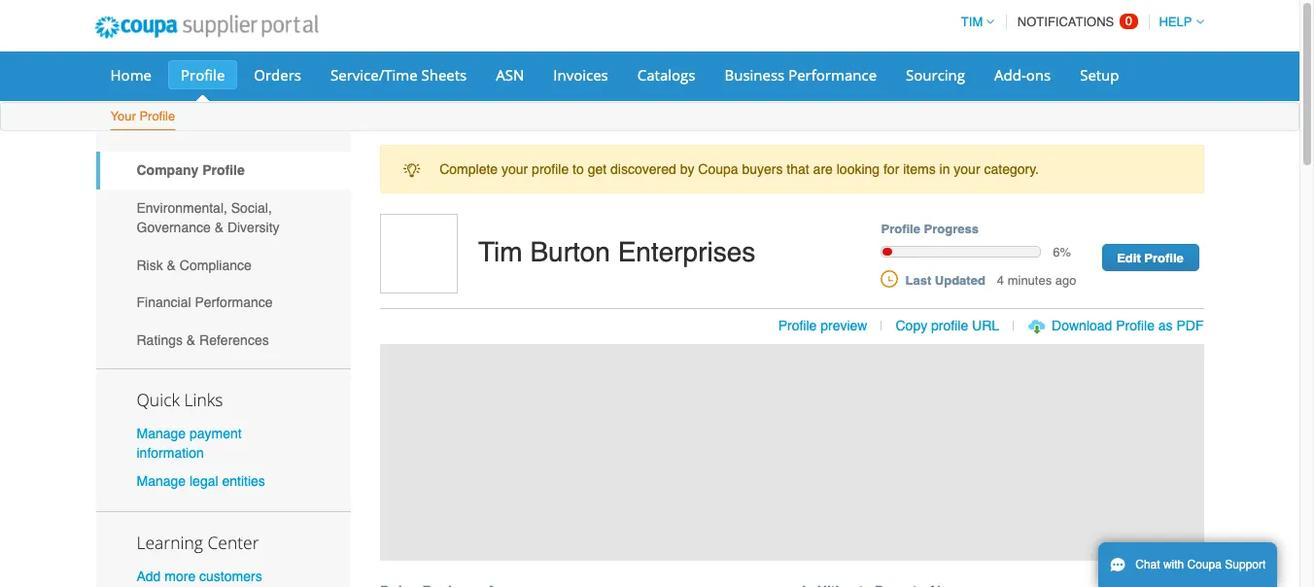 Task type: vqa. For each thing, say whether or not it's contained in the screenshot.
Notifications 0 on the right top of the page
yes



Task type: describe. For each thing, give the bounding box(es) containing it.
orders link
[[241, 60, 314, 89]]

0
[[1126, 14, 1133, 28]]

profile inside profile link
[[181, 65, 225, 85]]

coupa inside chat with coupa support button
[[1188, 558, 1222, 572]]

orders
[[254, 65, 301, 85]]

performance for business performance
[[789, 65, 877, 85]]

download
[[1052, 318, 1113, 334]]

your
[[110, 109, 136, 123]]

company
[[137, 163, 199, 178]]

notifications
[[1018, 15, 1115, 29]]

edit profile
[[1117, 251, 1184, 266]]

& inside environmental, social, governance & diversity
[[215, 220, 224, 235]]

profile preview link
[[779, 318, 868, 334]]

profile preview
[[779, 318, 868, 334]]

background image
[[380, 344, 1204, 561]]

notifications 0
[[1018, 14, 1133, 29]]

business
[[725, 65, 785, 85]]

quick
[[137, 388, 180, 411]]

preview
[[821, 318, 868, 334]]

coupa inside complete your profile to get discovered by coupa buyers that are looking for items in your category. alert
[[698, 162, 739, 177]]

support
[[1225, 558, 1266, 572]]

company profile
[[137, 163, 245, 178]]

manage legal entities
[[137, 473, 265, 489]]

tim link
[[953, 15, 995, 29]]

profile inside download profile as pdf "button"
[[1116, 318, 1155, 334]]

as
[[1159, 318, 1173, 334]]

1 your from the left
[[502, 162, 528, 177]]

invoices link
[[541, 60, 621, 89]]

sheets
[[422, 65, 467, 85]]

social,
[[231, 200, 272, 216]]

profile inside edit profile link
[[1145, 251, 1184, 266]]

pdf
[[1177, 318, 1204, 334]]

4
[[997, 273, 1004, 287]]

diversity
[[227, 220, 280, 235]]

asn link
[[483, 60, 537, 89]]

company profile link
[[96, 152, 351, 189]]

governance
[[137, 220, 211, 235]]

invoices
[[554, 65, 608, 85]]

add
[[137, 569, 161, 584]]

add-ons
[[995, 65, 1051, 85]]

financial performance
[[137, 295, 273, 310]]

in
[[940, 162, 950, 177]]

ons
[[1027, 65, 1051, 85]]

profile inside company profile "link"
[[202, 163, 245, 178]]

customers
[[199, 569, 262, 584]]

manage payment information link
[[137, 426, 242, 461]]

learning center
[[137, 531, 259, 554]]

updated
[[935, 273, 986, 287]]

last updated
[[906, 273, 986, 287]]

help link
[[1151, 15, 1204, 29]]

last
[[906, 273, 932, 287]]

tim burton enterprises banner
[[373, 214, 1225, 587]]

compliance
[[180, 257, 252, 273]]

navigation containing notifications 0
[[953, 3, 1204, 41]]

home
[[110, 65, 152, 85]]

ratings & references
[[137, 332, 269, 348]]

information
[[137, 445, 204, 461]]

profile left preview
[[779, 318, 817, 334]]

risk & compliance link
[[96, 246, 351, 284]]

profile inside alert
[[532, 162, 569, 177]]

sourcing
[[906, 65, 966, 85]]

catalogs link
[[625, 60, 708, 89]]

url
[[972, 318, 1000, 334]]

environmental,
[[137, 200, 227, 216]]

payment
[[190, 426, 242, 441]]

service/time sheets link
[[318, 60, 480, 89]]

your profile link
[[109, 105, 176, 130]]

tim for tim burton enterprises
[[478, 236, 523, 268]]

complete your profile to get discovered by coupa buyers that are looking for items in your category. alert
[[380, 145, 1204, 194]]

environmental, social, governance & diversity
[[137, 200, 280, 235]]

category.
[[984, 162, 1039, 177]]

tim burton enterprises
[[478, 236, 756, 268]]

ratings
[[137, 332, 183, 348]]

enterprises
[[618, 236, 756, 268]]

minutes
[[1008, 273, 1052, 287]]



Task type: locate. For each thing, give the bounding box(es) containing it.
tim left burton
[[478, 236, 523, 268]]

coupa supplier portal image
[[81, 3, 332, 52]]

1 horizontal spatial performance
[[789, 65, 877, 85]]

home link
[[98, 60, 164, 89]]

that
[[787, 162, 810, 177]]

are
[[813, 162, 833, 177]]

profile link
[[168, 60, 238, 89]]

profile left url
[[932, 318, 969, 334]]

1 horizontal spatial profile
[[932, 318, 969, 334]]

links
[[184, 388, 223, 411]]

business performance link
[[712, 60, 890, 89]]

performance up references
[[195, 295, 273, 310]]

2 your from the left
[[954, 162, 981, 177]]

setup
[[1080, 65, 1120, 85]]

environmental, social, governance & diversity link
[[96, 189, 351, 246]]

1 horizontal spatial your
[[954, 162, 981, 177]]

0 vertical spatial coupa
[[698, 162, 739, 177]]

sourcing link
[[894, 60, 978, 89]]

risk
[[137, 257, 163, 273]]

looking
[[837, 162, 880, 177]]

entities
[[222, 473, 265, 489]]

copy
[[896, 318, 928, 334]]

manage down the information
[[137, 473, 186, 489]]

profile progress
[[881, 222, 979, 237]]

profile inside your profile link
[[139, 109, 175, 123]]

to
[[573, 162, 584, 177]]

add more customers link
[[137, 569, 262, 584]]

add-
[[995, 65, 1027, 85]]

tim burton enterprises image
[[380, 214, 458, 294]]

profile right edit
[[1145, 251, 1184, 266]]

0 vertical spatial tim
[[961, 15, 983, 29]]

ago
[[1056, 273, 1077, 287]]

your
[[502, 162, 528, 177], [954, 162, 981, 177]]

profile down 'coupa supplier portal' image
[[181, 65, 225, 85]]

performance for financial performance
[[195, 295, 273, 310]]

help
[[1160, 15, 1193, 29]]

tim up sourcing 'link'
[[961, 15, 983, 29]]

1 vertical spatial profile
[[932, 318, 969, 334]]

edit
[[1117, 251, 1141, 266]]

performance right business
[[789, 65, 877, 85]]

download profile as pdf button
[[1052, 316, 1204, 336]]

0 vertical spatial performance
[[789, 65, 877, 85]]

1 vertical spatial tim
[[478, 236, 523, 268]]

profile left progress
[[881, 222, 921, 237]]

learning
[[137, 531, 203, 554]]

progress
[[924, 222, 979, 237]]

2 manage from the top
[[137, 473, 186, 489]]

profile up social,
[[202, 163, 245, 178]]

0 horizontal spatial your
[[502, 162, 528, 177]]

get
[[588, 162, 607, 177]]

manage legal entities link
[[137, 473, 265, 489]]

manage for manage legal entities
[[137, 473, 186, 489]]

complete your profile to get discovered by coupa buyers that are looking for items in your category.
[[440, 162, 1039, 177]]

profile left as
[[1116, 318, 1155, 334]]

copy profile url
[[896, 318, 1000, 334]]

tim inside tim burton enterprises banner
[[478, 236, 523, 268]]

0 horizontal spatial performance
[[195, 295, 273, 310]]

add-ons link
[[982, 60, 1064, 89]]

& right the 'ratings'
[[187, 332, 196, 348]]

profile
[[181, 65, 225, 85], [139, 109, 175, 123], [202, 163, 245, 178], [881, 222, 921, 237], [1145, 251, 1184, 266], [779, 318, 817, 334], [1116, 318, 1155, 334]]

your right in
[[954, 162, 981, 177]]

navigation
[[953, 3, 1204, 41]]

manage inside manage payment information
[[137, 426, 186, 441]]

business performance
[[725, 65, 877, 85]]

copy profile url button
[[896, 316, 1000, 336]]

1 vertical spatial manage
[[137, 473, 186, 489]]

1 horizontal spatial tim
[[961, 15, 983, 29]]

manage for manage payment information
[[137, 426, 186, 441]]

chat
[[1136, 558, 1161, 572]]

profile right your
[[139, 109, 175, 123]]

0 vertical spatial manage
[[137, 426, 186, 441]]

references
[[199, 332, 269, 348]]

& right risk
[[167, 257, 176, 273]]

profile inside button
[[932, 318, 969, 334]]

& for references
[[187, 332, 196, 348]]

download profile as pdf
[[1052, 318, 1204, 334]]

items
[[903, 162, 936, 177]]

1 vertical spatial &
[[167, 257, 176, 273]]

manage up the information
[[137, 426, 186, 441]]

catalogs
[[638, 65, 696, 85]]

1 vertical spatial performance
[[195, 295, 273, 310]]

asn
[[496, 65, 524, 85]]

manage payment information
[[137, 426, 242, 461]]

0 vertical spatial profile
[[532, 162, 569, 177]]

manage
[[137, 426, 186, 441], [137, 473, 186, 489]]

& left diversity
[[215, 220, 224, 235]]

tim for tim
[[961, 15, 983, 29]]

&
[[215, 220, 224, 235], [167, 257, 176, 273], [187, 332, 196, 348]]

coupa right by
[[698, 162, 739, 177]]

financial
[[137, 295, 191, 310]]

4 minutes ago
[[997, 273, 1077, 287]]

1 horizontal spatial &
[[187, 332, 196, 348]]

coupa
[[698, 162, 739, 177], [1188, 558, 1222, 572]]

1 vertical spatial coupa
[[1188, 558, 1222, 572]]

0 vertical spatial &
[[215, 220, 224, 235]]

2 horizontal spatial &
[[215, 220, 224, 235]]

with
[[1164, 558, 1185, 572]]

for
[[884, 162, 900, 177]]

1 manage from the top
[[137, 426, 186, 441]]

1 horizontal spatial coupa
[[1188, 558, 1222, 572]]

0 horizontal spatial coupa
[[698, 162, 739, 177]]

discovered
[[611, 162, 677, 177]]

by
[[680, 162, 695, 177]]

0 horizontal spatial tim
[[478, 236, 523, 268]]

coupa right the with
[[1188, 558, 1222, 572]]

chat with coupa support button
[[1099, 543, 1278, 587]]

0 horizontal spatial &
[[167, 257, 176, 273]]

financial performance link
[[96, 284, 351, 321]]

center
[[208, 531, 259, 554]]

your right the complete
[[502, 162, 528, 177]]

chat with coupa support
[[1136, 558, 1266, 572]]

edit profile link
[[1102, 244, 1199, 272]]

burton
[[530, 236, 611, 268]]

6%
[[1053, 245, 1072, 260]]

2 vertical spatial &
[[187, 332, 196, 348]]

setup link
[[1068, 60, 1132, 89]]

buyers
[[742, 162, 783, 177]]

legal
[[190, 473, 218, 489]]

profile left to
[[532, 162, 569, 177]]

quick links
[[137, 388, 223, 411]]

performance
[[789, 65, 877, 85], [195, 295, 273, 310]]

add more customers
[[137, 569, 262, 584]]

0 horizontal spatial profile
[[532, 162, 569, 177]]

ratings & references link
[[96, 321, 351, 359]]

service/time
[[331, 65, 418, 85]]

risk & compliance
[[137, 257, 252, 273]]

& for compliance
[[167, 257, 176, 273]]

service/time sheets
[[331, 65, 467, 85]]



